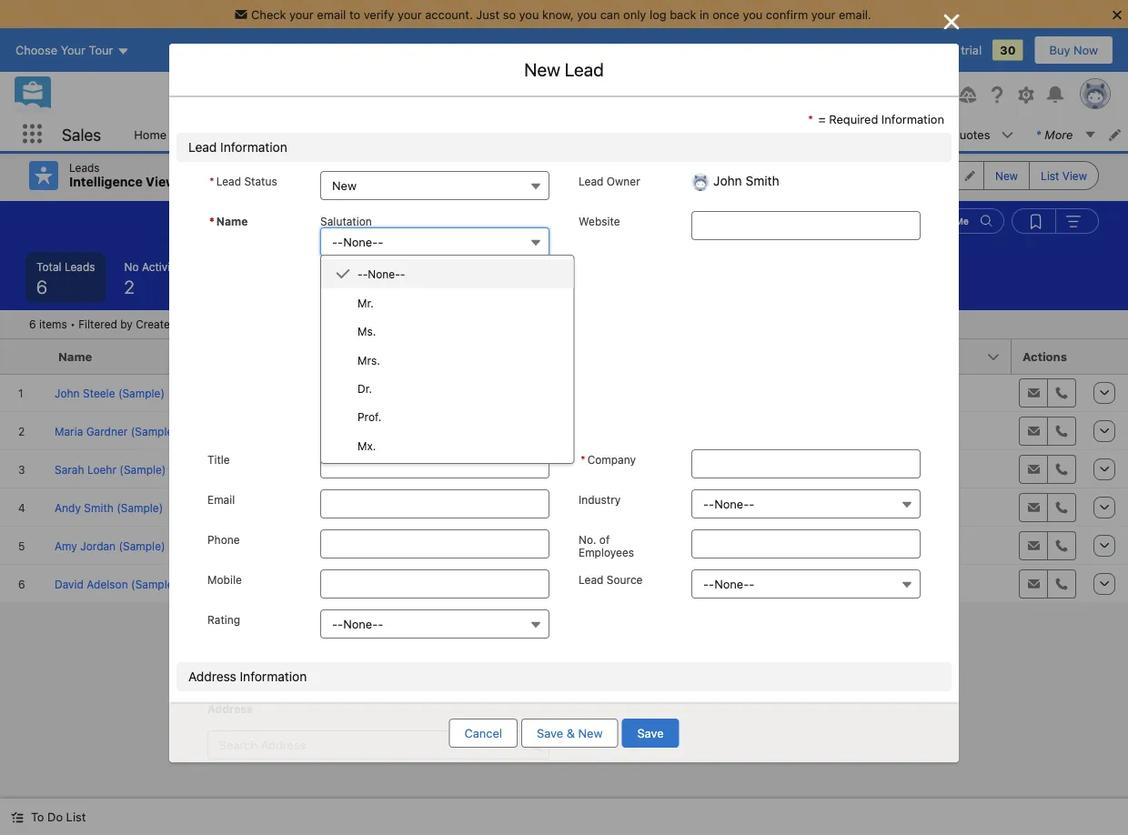 Task type: vqa. For each thing, say whether or not it's contained in the screenshot.
Close
no



Task type: describe. For each thing, give the bounding box(es) containing it.
industry --none--
[[579, 493, 754, 511]]

ms.
[[358, 325, 376, 338]]

log
[[649, 7, 666, 21]]

dashboards
[[750, 127, 816, 141]]

company cell
[[470, 339, 598, 375]]

created
[[136, 318, 177, 331]]

publishing
[[533, 575, 586, 588]]

rating
[[207, 613, 240, 626]]

inc.
[[525, 460, 544, 473]]

2 upcoming from the left
[[551, 260, 603, 273]]

just
[[476, 7, 500, 21]]

address for address
[[207, 702, 253, 715]]

title inside title button
[[332, 350, 358, 363]]

address information
[[188, 669, 307, 684]]

of
[[599, 533, 610, 546]]

30
[[1000, 43, 1016, 57]]

vp for exec vp
[[356, 422, 370, 435]]

due today 1
[[467, 260, 522, 297]]

lead for lead owner
[[579, 175, 603, 187]]

row number image
[[0, 339, 47, 374]]

* name
[[209, 215, 248, 227]]

today
[[491, 260, 522, 273]]

leads intelligence view
[[69, 161, 176, 189]]

home
[[134, 127, 166, 141]]

none- inside industry --none--
[[714, 497, 749, 511]]

no. of employees
[[579, 533, 634, 559]]

none- inside rating --none--
[[343, 617, 378, 631]]

no for no activity 2
[[124, 260, 139, 273]]

Industry button
[[691, 489, 921, 519]]

1 you from the left
[[519, 7, 539, 21]]

calendar
[[580, 127, 629, 141]]

none- inside lead source --none--
[[714, 577, 749, 591]]

mr.
[[358, 297, 374, 310]]

days
[[896, 43, 923, 57]]

feedback
[[828, 43, 882, 57]]

quotes list item
[[940, 117, 1025, 151]]

nurturing
[[605, 460, 654, 473]]

advertisement
[[742, 499, 817, 511]]

•
[[70, 318, 75, 331]]

key performance indicators group
[[0, 252, 1128, 310]]

* for * company
[[580, 453, 586, 466]]

address for address information
[[188, 669, 236, 684]]

green
[[478, 575, 509, 588]]

* = required information
[[808, 112, 944, 126]]

information for address information
[[240, 669, 307, 684]]

senior vp
[[328, 384, 379, 397]]

0 vertical spatial in
[[700, 7, 709, 21]]

lead information
[[188, 140, 287, 155]]

1 horizontal spatial total
[[232, 318, 257, 331]]

Website text field
[[691, 211, 921, 240]]

leads link
[[177, 117, 232, 151]]

list view
[[1041, 169, 1087, 182]]

forecasts link
[[664, 117, 739, 151]]

Middle Name text field
[[320, 318, 549, 348]]

lead source cell
[[735, 339, 861, 375]]

save & new button
[[521, 719, 618, 748]]

0 vertical spatial name
[[216, 215, 248, 227]]

new down quotes list item
[[995, 169, 1018, 182]]

* for * = required information
[[808, 112, 813, 126]]

actions cell
[[1012, 339, 1084, 375]]

2 your from the left
[[397, 7, 422, 21]]

status
[[244, 175, 277, 187]]

new inside * lead status new
[[332, 179, 357, 192]]

cancel button
[[449, 719, 518, 748]]

lead for lead information
[[188, 140, 217, 155]]

Title text field
[[320, 449, 549, 478]]

dot
[[512, 575, 530, 588]]

employees
[[579, 546, 634, 559]]

Rating button
[[320, 609, 549, 639]]

name cell
[[47, 339, 281, 375]]

items
[[39, 318, 67, 331]]

view inside button
[[1062, 169, 1087, 182]]

save button
[[622, 719, 679, 748]]

me,
[[210, 318, 229, 331]]

prof.
[[358, 411, 381, 424]]

lee
[[478, 537, 496, 549]]

1 inside due today 1
[[467, 276, 475, 297]]

system
[[328, 460, 366, 473]]

quotes
[[950, 127, 990, 141]]

medlife, inc.
[[478, 460, 544, 473]]

industry
[[579, 493, 621, 506]]

list inside button
[[1041, 169, 1059, 182]]

account.
[[425, 7, 473, 21]]

medlife,
[[478, 460, 522, 473]]

dashboards list item
[[739, 117, 851, 151]]

green dot publishing
[[478, 575, 586, 588]]

reports list item
[[851, 117, 940, 151]]

no upcoming
[[283, 260, 353, 273]]

important cell
[[281, 339, 321, 375]]

upcoming inside button
[[300, 260, 353, 273]]

0 horizontal spatial owner
[[607, 175, 640, 187]]

6 inside total leads 6
[[36, 276, 47, 297]]

none- inside option
[[368, 268, 400, 281]]

no upcoming button
[[272, 252, 376, 303]]

buy
[[1049, 43, 1070, 57]]

grid containing name
[[0, 339, 1128, 604]]

0 vertical spatial group
[[879, 84, 917, 106]]

text default image for --none--
[[336, 267, 350, 281]]

actions
[[1022, 350, 1067, 363]]

1 horizontal spatial in
[[948, 43, 958, 57]]

trial
[[961, 43, 982, 57]]

accounts
[[267, 127, 318, 141]]

quotes link
[[940, 117, 1001, 151]]

list inside button
[[66, 810, 86, 824]]

new lead
[[524, 59, 604, 80]]

contacts link
[[353, 117, 424, 151]]

intelligence
[[69, 174, 143, 189]]

First Name text field
[[320, 273, 549, 302]]

* for *
[[322, 351, 327, 364]]

action image
[[1084, 339, 1128, 374]]

Email text field
[[320, 489, 549, 519]]

new right "no."
[[605, 537, 628, 549]]

2 you from the left
[[577, 7, 597, 21]]

=
[[818, 112, 826, 126]]

inverse image
[[941, 11, 962, 33]]

new up of
[[605, 499, 628, 511]]

list containing home
[[123, 117, 1128, 151]]

mx.
[[358, 439, 376, 452]]

1 inside overdue 1
[[395, 276, 402, 297]]

&
[[567, 726, 575, 740]]

rating --none--
[[207, 613, 383, 631]]

lead inside * lead status new
[[216, 175, 241, 187]]

confirm
[[766, 7, 808, 21]]

salutation
[[320, 215, 372, 227]]

cancel
[[464, 726, 502, 740]]

due
[[467, 260, 488, 273]]

3 your from the left
[[811, 7, 836, 21]]

no activity 2
[[124, 260, 180, 297]]



Task type: locate. For each thing, give the bounding box(es) containing it.
leave
[[793, 43, 825, 57]]

0 vertical spatial vp
[[364, 384, 379, 397]]

1 horizontal spatial owner
[[904, 216, 932, 226]]

2 save from the left
[[637, 726, 664, 740]]

exec
[[328, 422, 353, 435]]

0 horizontal spatial 6
[[29, 318, 36, 331]]

--none--
[[332, 235, 383, 249], [358, 268, 405, 281]]

you right once
[[743, 7, 763, 21]]

2 no from the left
[[283, 260, 297, 273]]

grid
[[0, 339, 1128, 604]]

upcoming 2
[[551, 260, 603, 297]]

date,
[[180, 318, 207, 331]]

only
[[623, 7, 646, 21]]

vp up mx.
[[356, 422, 370, 435]]

contacts list item
[[353, 117, 448, 151]]

0 vertical spatial total
[[36, 260, 61, 273]]

2 inside no activity 2
[[124, 276, 135, 297]]

lead status cell
[[598, 339, 735, 375]]

10/18/2023
[[869, 501, 926, 514]]

1 vertical spatial in
[[948, 43, 958, 57]]

1 horizontal spatial list
[[1041, 169, 1059, 182]]

Lead Status, New button
[[320, 171, 549, 200]]

lead right home
[[188, 140, 217, 155]]

0 horizontal spatial you
[[519, 7, 539, 21]]

none- up other
[[714, 497, 749, 511]]

6 left items
[[29, 318, 36, 331]]

mrs.
[[358, 354, 380, 367]]

back
[[670, 7, 696, 21]]

0 horizontal spatial total
[[36, 260, 61, 273]]

title up email
[[207, 453, 230, 466]]

lead for lead source --none--
[[579, 573, 603, 586]]

1 horizontal spatial no
[[283, 260, 297, 273]]

filtered
[[78, 318, 117, 331]]

save left &
[[537, 726, 563, 740]]

list right do
[[66, 810, 86, 824]]

opportunities link
[[448, 117, 545, 151]]

your right verify
[[397, 7, 422, 21]]

forecasts
[[675, 127, 728, 141]]

0 vertical spatial information
[[881, 112, 944, 126]]

new up salutation
[[332, 179, 357, 192]]

2 horizontal spatial you
[[743, 7, 763, 21]]

0 vertical spatial 6
[[36, 276, 47, 297]]

list view button
[[1029, 161, 1099, 190]]

1 save from the left
[[537, 726, 563, 740]]

leads inside total leads 6
[[65, 260, 95, 273]]

0 vertical spatial owner
[[607, 175, 640, 187]]

total up items
[[36, 260, 61, 273]]

2 2 from the left
[[551, 276, 561, 297]]

group up * = required information
[[879, 84, 917, 106]]

no inside button
[[283, 260, 297, 273]]

your left email.
[[811, 7, 836, 21]]

1 vertical spatial total
[[232, 318, 257, 331]]

Salutation button
[[320, 227, 549, 257]]

0 horizontal spatial view
[[146, 174, 176, 189]]

know,
[[542, 7, 574, 21]]

search...
[[389, 88, 438, 102]]

phone
[[207, 533, 240, 546]]

no left activity
[[124, 260, 139, 273]]

0 horizontal spatial in
[[700, 7, 709, 21]]

no.
[[579, 533, 596, 546]]

0 horizontal spatial name
[[58, 350, 92, 363]]

1 vertical spatial vp
[[356, 422, 370, 435]]

--none-- inside option
[[358, 268, 405, 281]]

No. of Employees text field
[[691, 529, 921, 559]]

action cell
[[1084, 339, 1128, 375]]

list box containing --none--
[[320, 255, 574, 464]]

title cell
[[321, 339, 470, 375]]

in
[[700, 7, 709, 21], [948, 43, 958, 57]]

0 horizontal spatial save
[[537, 726, 563, 740]]

in right left
[[948, 43, 958, 57]]

1 horizontal spatial you
[[577, 7, 597, 21]]

--none-- down salutation
[[332, 235, 383, 249]]

--none-- up the mr.
[[358, 268, 405, 281]]

* for * lead status new
[[209, 175, 214, 187]]

leads up important cell
[[260, 318, 291, 331]]

email
[[207, 493, 235, 506]]

leads inside list item
[[188, 127, 221, 141]]

0 vertical spatial address
[[188, 669, 236, 684]]

leads up • on the left top
[[65, 260, 95, 273]]

* lead status new
[[209, 175, 357, 192]]

information down rating --none--
[[240, 669, 307, 684]]

title down ms.
[[332, 350, 358, 363]]

administrator
[[369, 460, 439, 473]]

no inside no activity 2
[[124, 260, 139, 273]]

name down • on the left top
[[58, 350, 92, 363]]

in right back
[[700, 7, 709, 21]]

none- down no. of employees 'text box'
[[714, 577, 749, 591]]

Suffix text field
[[320, 409, 549, 438]]

0 horizontal spatial list
[[66, 810, 86, 824]]

leave feedback link
[[793, 43, 882, 57]]

do
[[47, 810, 63, 824]]

vp right senior
[[364, 384, 379, 397]]

name inside button
[[58, 350, 92, 363]]

me
[[955, 216, 969, 226]]

new up search... button
[[524, 59, 560, 80]]

1 vertical spatial name
[[58, 350, 92, 363]]

leads right home
[[188, 127, 221, 141]]

opportunities
[[459, 127, 534, 141]]

1 vertical spatial information
[[220, 140, 287, 155]]

leave feedback
[[793, 43, 882, 57]]

2 vertical spatial group
[[1012, 208, 1099, 234]]

save right &
[[637, 726, 664, 740]]

1 vertical spatial list
[[66, 810, 86, 824]]

leads inside leads intelligence view
[[69, 161, 100, 174]]

1 vertical spatial title
[[207, 453, 230, 466]]

2 inside upcoming 2
[[551, 276, 561, 297]]

you left can
[[577, 7, 597, 21]]

1 horizontal spatial 6
[[36, 276, 47, 297]]

overdue
[[395, 260, 438, 273]]

0 vertical spatial list
[[1041, 169, 1059, 182]]

1 horizontal spatial 1
[[467, 276, 475, 297]]

owner up website
[[607, 175, 640, 187]]

none-
[[343, 235, 378, 249], [368, 268, 400, 281], [714, 497, 749, 511], [714, 577, 749, 591], [343, 617, 378, 631]]

view inside leads intelligence view
[[146, 174, 176, 189]]

0 horizontal spatial title
[[207, 453, 230, 466]]

view
[[1062, 169, 1087, 182], [146, 174, 176, 189]]

1 down due
[[467, 276, 475, 297]]

1 horizontal spatial save
[[637, 726, 664, 740]]

Phone text field
[[320, 529, 549, 559]]

Lead Source button
[[691, 569, 921, 599]]

universal technologies
[[478, 499, 596, 511]]

no down * lead status new
[[283, 260, 297, 273]]

3 you from the left
[[743, 7, 763, 21]]

1 horizontal spatial name
[[216, 215, 248, 227]]

1 horizontal spatial 2
[[551, 276, 561, 297]]

row number cell
[[0, 339, 47, 375]]

1 vertical spatial 6
[[29, 318, 36, 331]]

buy now button
[[1034, 36, 1113, 65]]

other
[[742, 575, 772, 588]]

information up reports
[[881, 112, 944, 126]]

total right me,
[[232, 318, 257, 331]]

list
[[1041, 169, 1059, 182], [66, 810, 86, 824]]

accounts list item
[[256, 117, 353, 151]]

2 up by
[[124, 276, 135, 297]]

1 vertical spatial --none--
[[358, 268, 405, 281]]

save for save
[[637, 726, 664, 740]]

--none-- option
[[321, 259, 573, 288]]

once
[[712, 7, 739, 21]]

none- down salutation
[[343, 235, 378, 249]]

group
[[879, 84, 917, 106], [879, 161, 1099, 190], [1012, 208, 1099, 234]]

group containing new
[[879, 161, 1099, 190]]

none- down mobile text field
[[343, 617, 378, 631]]

1 vertical spatial group
[[879, 161, 1099, 190]]

0 horizontal spatial text default image
[[11, 811, 24, 824]]

2 right due today 1
[[551, 276, 561, 297]]

* company
[[580, 453, 636, 466]]

lead left status
[[216, 175, 241, 187]]

name down status
[[216, 215, 248, 227]]

view right new button
[[1062, 169, 1087, 182]]

1 your from the left
[[289, 7, 314, 21]]

0 horizontal spatial your
[[289, 7, 314, 21]]

text default image left to
[[11, 811, 24, 824]]

contacts
[[364, 127, 413, 141]]

overdue 1
[[395, 260, 438, 297]]

lead inside lead source --none--
[[579, 573, 603, 586]]

verify
[[364, 7, 394, 21]]

check your email to verify your account. just so you know, you can only log back in once you confirm your email.
[[251, 7, 871, 21]]

your left email
[[289, 7, 314, 21]]

save & new
[[537, 726, 603, 740]]

no
[[124, 260, 139, 273], [283, 260, 297, 273]]

0 horizontal spatial upcoming
[[300, 260, 353, 273]]

2 vertical spatial information
[[240, 669, 307, 684]]

* inside * lead status new
[[209, 175, 214, 187]]

0 horizontal spatial 2
[[124, 276, 135, 297]]

enterprise,
[[499, 537, 555, 549]]

2 horizontal spatial your
[[811, 7, 836, 21]]

0 vertical spatial text default image
[[336, 267, 350, 281]]

mobile
[[207, 573, 242, 586]]

1 1 from the left
[[395, 276, 402, 297]]

1 vertical spatial text default image
[[11, 811, 24, 824]]

you right so
[[519, 7, 539, 21]]

lead down employees
[[579, 573, 603, 586]]

to
[[349, 7, 360, 21]]

lead owner
[[579, 175, 640, 187]]

email.
[[839, 7, 871, 21]]

cell
[[281, 374, 321, 412], [598, 374, 735, 412], [735, 374, 861, 412], [281, 412, 321, 450], [598, 412, 735, 450], [735, 412, 861, 450], [861, 412, 1012, 450], [281, 450, 321, 489], [861, 450, 1012, 489], [281, 489, 321, 527], [321, 489, 470, 527], [281, 527, 321, 565], [321, 527, 470, 565], [735, 527, 861, 565], [281, 565, 321, 603], [321, 565, 470, 603]]

information up status
[[220, 140, 287, 155]]

website
[[579, 215, 620, 227]]

text default image
[[336, 267, 350, 281], [11, 811, 24, 824]]

1 horizontal spatial text default image
[[336, 267, 350, 281]]

leads up intelligence
[[69, 161, 100, 174]]

6 up items
[[36, 276, 47, 297]]

list
[[123, 117, 1128, 151]]

total inside total leads 6
[[36, 260, 61, 273]]

--none-- inside button
[[332, 235, 383, 249]]

save for save & new
[[537, 726, 563, 740]]

search... button
[[354, 80, 718, 109]]

lead up search... button
[[565, 59, 604, 80]]

lead up website
[[579, 175, 603, 187]]

1 no from the left
[[124, 260, 139, 273]]

0 horizontal spatial no
[[124, 260, 139, 273]]

no for no upcoming
[[283, 260, 297, 273]]

list box
[[320, 255, 574, 464]]

* text field
[[320, 364, 549, 393]]

0 vertical spatial title
[[332, 350, 358, 363]]

by
[[120, 318, 133, 331]]

0 vertical spatial --none--
[[332, 235, 383, 249]]

universal
[[478, 499, 525, 511]]

lead
[[565, 59, 604, 80], [188, 140, 217, 155], [216, 175, 241, 187], [579, 175, 603, 187], [579, 573, 603, 586]]

total leads 6
[[36, 260, 95, 297]]

information
[[881, 112, 944, 126], [220, 140, 287, 155], [240, 669, 307, 684]]

1 horizontal spatial your
[[397, 7, 422, 21]]

company
[[587, 453, 636, 466]]

upcoming down website
[[551, 260, 603, 273]]

* for * name
[[209, 215, 215, 227]]

last activity cell
[[861, 339, 1012, 375]]

1 2 from the left
[[124, 276, 135, 297]]

can
[[600, 7, 620, 21]]

activity
[[142, 260, 180, 273]]

text default image inside --none-- option
[[336, 267, 350, 281]]

text default image inside to do list button
[[11, 811, 24, 824]]

*
[[808, 112, 813, 126], [209, 175, 214, 187], [209, 215, 215, 227], [322, 351, 327, 364], [580, 453, 586, 466]]

calendar list item
[[569, 117, 664, 151]]

1 horizontal spatial title
[[332, 350, 358, 363]]

0 horizontal spatial 1
[[395, 276, 402, 297]]

None text field
[[691, 449, 921, 478]]

dr.
[[358, 382, 372, 395]]

1 horizontal spatial view
[[1062, 169, 1087, 182]]

text default image for to do list
[[11, 811, 24, 824]]

list right new button
[[1041, 169, 1059, 182]]

reports link
[[851, 117, 916, 151]]

1 vertical spatial address
[[207, 702, 253, 715]]

new right &
[[578, 726, 603, 740]]

group down quotes list item
[[879, 161, 1099, 190]]

title button
[[321, 339, 470, 374]]

1 horizontal spatial upcoming
[[551, 260, 603, 273]]

address down rating
[[188, 669, 236, 684]]

Mobile text field
[[320, 569, 549, 599]]

group down list view
[[1012, 208, 1099, 234]]

text default image down salutation
[[336, 267, 350, 281]]

1 vertical spatial owner
[[904, 216, 932, 226]]

11/9/2023
[[869, 539, 919, 552]]

source
[[607, 573, 643, 586]]

upcoming down salutation
[[300, 260, 353, 273]]

technologies
[[528, 499, 596, 511]]

address down address information
[[207, 702, 253, 715]]

leads list item
[[177, 117, 256, 151]]

new button
[[983, 161, 1030, 190]]

6 items • filtered by created date, me, total leads status
[[29, 318, 291, 331]]

1 down overdue
[[395, 276, 402, 297]]

lead source --none--
[[579, 573, 754, 591]]

to
[[31, 810, 44, 824]]

days left in trial
[[896, 43, 982, 57]]

system administrator
[[328, 460, 439, 473]]

opportunities list item
[[448, 117, 569, 151]]

none- inside button
[[343, 235, 378, 249]]

required
[[829, 112, 878, 126]]

none- up the mr.
[[368, 268, 400, 281]]

vp for senior vp
[[364, 384, 379, 397]]

2 1 from the left
[[467, 276, 475, 297]]

view down home link
[[146, 174, 176, 189]]

owner left me
[[904, 216, 932, 226]]

information for lead information
[[220, 140, 287, 155]]

1 upcoming from the left
[[300, 260, 353, 273]]



